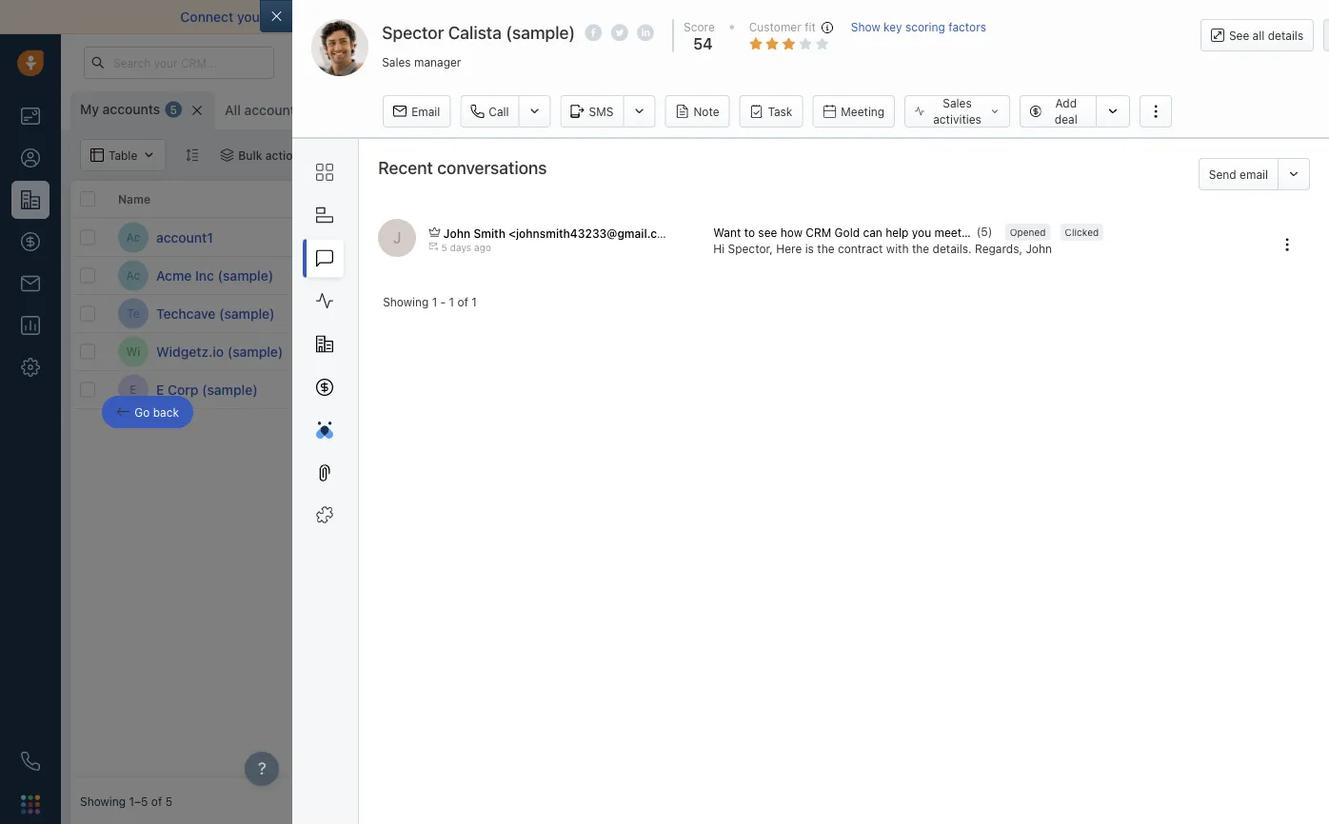 Task type: vqa. For each thing, say whether or not it's contained in the screenshot.
users
no



Task type: locate. For each thing, give the bounding box(es) containing it.
to right "ago"
[[548, 231, 559, 244]]

how
[[780, 226, 803, 239]]

5 right 1–5
[[165, 795, 172, 808]]

0 vertical spatial days
[[910, 56, 933, 69]]

sales manager
[[382, 56, 461, 69]]

and
[[475, 9, 498, 25]]

want
[[713, 226, 741, 239]]

add left task
[[947, 231, 969, 244]]

0 vertical spatial import
[[772, 9, 814, 25]]

row group
[[70, 219, 356, 409]]

filter
[[360, 149, 386, 162]]

1 inside "button"
[[351, 149, 357, 162]]

1 horizontal spatial click
[[1090, 231, 1117, 244]]

1 vertical spatial email
[[1240, 168, 1268, 181]]

you
[[952, 9, 975, 25], [912, 226, 931, 239]]

0 horizontal spatial the
[[817, 242, 835, 255]]

1 vertical spatial import
[[1073, 101, 1110, 114]]

showing down l icon
[[383, 296, 429, 309]]

+ click to add right "ago"
[[508, 231, 583, 244]]

close image
[[1300, 12, 1310, 22]]

e for e corp (sample)
[[156, 382, 164, 397]]

dialog containing spector calista (sample)
[[102, 0, 1329, 824]]

to left start
[[1048, 9, 1061, 25]]

import accounts
[[1073, 101, 1163, 114]]

(sample) down techcave (sample) link
[[227, 344, 283, 359]]

details
[[1268, 29, 1303, 42]]

the right the is
[[817, 242, 835, 255]]

1 horizontal spatial my
[[321, 102, 340, 118]]

help
[[886, 226, 909, 239]]

in
[[884, 56, 893, 69]]

0 horizontal spatial email
[[639, 9, 673, 25]]

facebook circled image
[[585, 22, 602, 42]]

of down the 5 days ago
[[457, 296, 468, 309]]

of right 1–5
[[151, 795, 162, 808]]

(sample) for spector calista (sample)
[[506, 22, 575, 42]]

0 vertical spatial sales
[[382, 56, 411, 69]]

1 filter applied
[[351, 149, 430, 162]]

container_wx8msf4aqz5i3rn1 image inside customize table button
[[918, 101, 932, 114]]

1 horizontal spatial email
[[1240, 168, 1268, 181]]

(sample) left facebook circled icon
[[506, 22, 575, 42]]

0 horizontal spatial john
[[443, 226, 470, 240]]

1 vertical spatial all
[[1252, 29, 1265, 42]]

my for my accounts 5
[[80, 101, 99, 117]]

+ click to add down phone
[[1222, 229, 1297, 242]]

2 horizontal spatial your
[[965, 226, 989, 239]]

0 horizontal spatial days
[[450, 242, 471, 253]]

0 vertical spatial showing
[[383, 296, 429, 309]]

of left linkedin circled icon
[[623, 9, 636, 25]]

clicked
[[1065, 226, 1099, 237]]

1 horizontal spatial container_wx8msf4aqz5i3rn1 image
[[799, 231, 812, 244]]

(sample)
[[506, 22, 575, 42], [218, 268, 273, 283], [219, 306, 275, 321], [227, 344, 283, 359], [202, 382, 258, 397]]

days left "ago"
[[450, 242, 471, 253]]

john inside $ 0 row group
[[817, 231, 843, 244]]

click right "ago"
[[519, 231, 545, 244]]

+ left task
[[937, 231, 944, 244]]

1 horizontal spatial you
[[952, 9, 975, 25]]

email button
[[383, 95, 451, 128]]

ac down name
[[126, 231, 140, 244]]

note button
[[665, 95, 730, 128]]

1 filter applied button
[[318, 139, 442, 171]]

accounts down 'search your crm...' text field on the left top of the page
[[102, 101, 160, 117]]

+ right "ago"
[[508, 231, 516, 244]]

name row
[[70, 181, 356, 219]]

0 horizontal spatial + click to add
[[508, 231, 583, 244]]

21
[[896, 56, 907, 69]]

1 horizontal spatial showing
[[383, 296, 429, 309]]

email
[[639, 9, 673, 25], [1240, 168, 1268, 181]]

email inside send email button
[[1240, 168, 1268, 181]]

click
[[1233, 229, 1259, 242], [519, 231, 545, 244], [1090, 231, 1117, 244]]

score 54
[[684, 20, 715, 53]]

0 vertical spatial sales
[[867, 9, 899, 25]]

your up the regards,
[[965, 226, 989, 239]]

ac
[[126, 231, 140, 244], [126, 269, 140, 282]]

2 horizontal spatial of
[[623, 9, 636, 25]]

(sample) for e corp (sample)
[[202, 382, 258, 397]]

all accounts
[[225, 102, 302, 118]]

to inside 'link'
[[744, 226, 755, 239]]

accounts down sales manager
[[399, 102, 456, 118]]

0 horizontal spatial all
[[817, 9, 832, 25]]

mailbox
[[269, 9, 317, 25]]

2 horizontal spatial john
[[1026, 242, 1052, 255]]

5 right outgoing icon
[[441, 242, 447, 253]]

accounts right add deal at the top
[[1113, 101, 1163, 114]]

all right fit
[[817, 9, 832, 25]]

meeting
[[841, 105, 885, 118]]

$ 0 grid
[[70, 181, 1329, 779]]

2 vertical spatial container_wx8msf4aqz5i3rn1 image
[[799, 231, 812, 244]]

5 down 'search your crm...' text field on the left top of the page
[[170, 103, 177, 116]]

1 horizontal spatial the
[[912, 242, 929, 255]]

days right 21
[[910, 56, 933, 69]]

sms
[[589, 105, 613, 118]]

0 horizontal spatial add
[[563, 231, 583, 244]]

click down phone
[[1233, 229, 1259, 242]]

e corp (sample) link
[[156, 380, 258, 399]]

back
[[153, 405, 179, 419]]

e up 'go back'
[[156, 382, 164, 397]]

+ down phone
[[1222, 229, 1230, 242]]

1 vertical spatial add
[[947, 231, 969, 244]]

0 horizontal spatial sales
[[382, 56, 411, 69]]

data
[[903, 9, 931, 25]]

0 horizontal spatial you
[[912, 226, 931, 239]]

you inside 'link'
[[912, 226, 931, 239]]

sales activities button
[[905, 95, 1020, 128], [905, 95, 1010, 128]]

2 ac from the top
[[126, 269, 140, 282]]

you right help
[[912, 226, 931, 239]]

cell
[[499, 257, 642, 294], [1070, 257, 1213, 294], [1213, 257, 1329, 294], [499, 295, 642, 332], [642, 295, 784, 332], [784, 295, 927, 332], [927, 295, 1070, 332], [1070, 295, 1213, 332], [1213, 295, 1329, 332], [499, 333, 642, 370], [642, 333, 784, 370], [784, 333, 927, 370], [927, 333, 1070, 370], [1070, 333, 1213, 370], [1213, 333, 1329, 370], [499, 371, 642, 408], [642, 371, 784, 408], [784, 371, 927, 408], [927, 371, 1070, 408], [1070, 371, 1213, 408], [1213, 371, 1329, 408]]

more...
[[506, 104, 545, 117]]

0 horizontal spatial e
[[130, 383, 137, 396]]

1 horizontal spatial + click to add
[[1080, 231, 1154, 244]]

press space to select this row. row
[[70, 219, 356, 257], [356, 219, 1329, 257], [70, 257, 356, 295], [356, 257, 1329, 295], [70, 295, 356, 333], [356, 295, 1329, 333], [70, 333, 356, 371], [356, 333, 1329, 371], [70, 371, 356, 409], [356, 371, 1329, 409]]

john for john smith <johnsmith43233@gmail.com>
[[443, 226, 470, 240]]

showing for showing 1 - 1 of 1
[[383, 296, 429, 309]]

ac for account1
[[126, 231, 140, 244]]

3 more... button
[[469, 97, 555, 124]]

1 horizontal spatial john
[[817, 231, 843, 244]]

my
[[80, 101, 99, 117], [321, 102, 340, 118]]

1 vertical spatial sales
[[992, 226, 1019, 239]]

your trial ends in 21 days
[[808, 56, 933, 69]]

call link
[[460, 95, 518, 128]]

here
[[776, 242, 802, 255]]

so
[[934, 9, 949, 25]]

hi spector, here is the contract with the details. regards, john
[[713, 242, 1052, 255]]

the right with
[[912, 242, 929, 255]]

1 vertical spatial sales
[[943, 96, 972, 110]]

0 horizontal spatial of
[[151, 795, 162, 808]]

container_wx8msf4aqz5i3rn1 image left sales activities
[[918, 101, 932, 114]]

gold
[[835, 226, 860, 239]]

task
[[768, 105, 792, 118]]

your left mailbox
[[237, 9, 265, 25]]

e
[[156, 382, 164, 397], [130, 383, 137, 396]]

dialog
[[102, 0, 1329, 824]]

1 horizontal spatial all
[[1252, 29, 1265, 42]]

e corp (sample)
[[156, 382, 258, 397]]

outgoing image
[[429, 242, 438, 251]]

0 horizontal spatial click
[[519, 231, 545, 244]]

email right the "twitter circled" image
[[639, 9, 673, 25]]

what's new image
[[1191, 57, 1204, 70]]

2 horizontal spatial container_wx8msf4aqz5i3rn1 image
[[918, 101, 932, 114]]

container_wx8msf4aqz5i3rn1 image
[[918, 101, 932, 114], [220, 149, 233, 162], [799, 231, 812, 244]]

5
[[170, 103, 177, 116], [441, 242, 447, 253], [165, 795, 172, 808]]

call button
[[460, 95, 518, 128]]

don't
[[979, 9, 1012, 25]]

$ 0 row group
[[356, 219, 1329, 409]]

1 horizontal spatial days
[[910, 56, 933, 69]]

sales for sales activities
[[943, 96, 972, 110]]

1 horizontal spatial import
[[1073, 101, 1110, 114]]

(sample) down 'widgetz.io (sample)' link
[[202, 382, 258, 397]]

ends
[[857, 56, 881, 69]]

click right goals?
[[1090, 231, 1117, 244]]

bulk
[[238, 149, 262, 162]]

my territory accounts
[[321, 102, 456, 118]]

email
[[411, 105, 440, 118]]

see all details
[[1229, 29, 1303, 42]]

3
[[495, 104, 503, 117]]

days
[[910, 56, 933, 69], [450, 242, 471, 253]]

1 ac from the top
[[126, 231, 140, 244]]

smith for john smith <johnsmith43233@gmail.com>
[[474, 226, 505, 240]]

showing left 1–5
[[80, 795, 126, 808]]

0 vertical spatial ac
[[126, 231, 140, 244]]

1 horizontal spatial add
[[1055, 96, 1077, 110]]

0 horizontal spatial your
[[237, 9, 265, 25]]

o
[[578, 104, 587, 117]]

connect
[[180, 9, 234, 25]]

0 vertical spatial container_wx8msf4aqz5i3rn1 image
[[918, 101, 932, 114]]

sales down spector
[[382, 56, 411, 69]]

sales activities
[[933, 96, 981, 126]]

+ add task
[[937, 231, 994, 244]]

john down goals?
[[1026, 242, 1052, 255]]

can
[[863, 226, 882, 239]]

with
[[886, 242, 909, 255]]

john right the is
[[817, 231, 843, 244]]

email up phone
[[1240, 168, 1268, 181]]

1 vertical spatial container_wx8msf4aqz5i3rn1 image
[[220, 149, 233, 162]]

john up the 5 days ago
[[443, 226, 470, 240]]

add deal button
[[1020, 95, 1096, 128]]

add up the "deal"
[[1055, 96, 1077, 110]]

sales inside sales activities
[[943, 96, 972, 110]]

to
[[321, 9, 334, 25], [1048, 9, 1061, 25], [744, 226, 755, 239], [1263, 229, 1273, 242], [548, 231, 559, 244], [1120, 231, 1131, 244]]

sync
[[590, 9, 620, 25]]

0 horizontal spatial my
[[80, 101, 99, 117]]

1 horizontal spatial e
[[156, 382, 164, 397]]

scratch.
[[1131, 9, 1182, 25]]

to up spector,
[[744, 226, 755, 239]]

0 vertical spatial add
[[1055, 96, 1077, 110]]

l image
[[367, 260, 397, 291]]

0 horizontal spatial add
[[947, 231, 969, 244]]

of
[[623, 9, 636, 25], [457, 296, 468, 309], [151, 795, 162, 808]]

accounts
[[1113, 101, 1163, 114], [102, 101, 160, 117], [244, 102, 302, 118], [399, 102, 456, 118]]

1 vertical spatial days
[[450, 242, 471, 253]]

all accounts button
[[215, 91, 312, 129], [225, 102, 302, 118]]

accounts right all
[[244, 102, 302, 118]]

bulk actions
[[238, 149, 306, 162]]

add down send email button
[[1277, 229, 1297, 242]]

container_wx8msf4aqz5i3rn1 image for customize
[[918, 101, 932, 114]]

s image
[[367, 298, 397, 329]]

(sample) right inc
[[218, 268, 273, 283]]

add left "$"
[[563, 231, 583, 244]]

e up the go
[[130, 383, 137, 396]]

0 horizontal spatial sales
[[867, 9, 899, 25]]

ac for acme inc (sample)
[[126, 269, 140, 282]]

0 horizontal spatial showing
[[80, 795, 126, 808]]

details.
[[933, 242, 972, 255]]

sales left data
[[867, 9, 899, 25]]

container_wx8msf4aqz5i3rn1 image left bulk
[[220, 149, 233, 162]]

you right so
[[952, 9, 975, 25]]

0 horizontal spatial smith
[[474, 226, 505, 240]]

accounts inside button
[[1113, 101, 1163, 114]]

account1
[[156, 229, 213, 245]]

your right fit
[[835, 9, 863, 25]]

0 horizontal spatial container_wx8msf4aqz5i3rn1 image
[[220, 149, 233, 162]]

connect your mailbox to improve deliverability and enable 2-way sync of email conversations. import all your sales data so you don't have to start from scratch.
[[180, 9, 1182, 25]]

0 vertical spatial all
[[817, 9, 832, 25]]

start
[[1065, 9, 1094, 25]]

john smith
[[817, 231, 877, 244]]

sales up the regards,
[[992, 226, 1019, 239]]

container_wx8msf4aqz5i3rn1 image right see
[[799, 231, 812, 244]]

to down send email
[[1263, 229, 1273, 242]]

smith inside $ 0 row group
[[846, 231, 877, 244]]

1 horizontal spatial your
[[835, 9, 863, 25]]

sales
[[382, 56, 411, 69], [943, 96, 972, 110]]

1 vertical spatial you
[[912, 226, 931, 239]]

1 horizontal spatial of
[[457, 296, 468, 309]]

1 horizontal spatial sales
[[943, 96, 972, 110]]

+ click to add right goals?
[[1080, 231, 1154, 244]]

techcave (sample)
[[156, 306, 275, 321]]

1 vertical spatial ac
[[126, 269, 140, 282]]

container_wx8msf4aqz5i3rn1 image inside bulk actions button
[[220, 149, 233, 162]]

phone image
[[21, 752, 40, 771]]

2 horizontal spatial + click to add
[[1222, 229, 1297, 242]]

import inside button
[[1073, 101, 1110, 114]]

all right the see
[[1252, 29, 1265, 42]]

1 vertical spatial of
[[457, 296, 468, 309]]

calista
[[448, 22, 502, 42]]

5 inside my accounts 5
[[170, 103, 177, 116]]

container_wx8msf4aqz5i3rn1 image inside 'press space to select this row.' row
[[799, 231, 812, 244]]

accounts for import
[[1113, 101, 1163, 114]]

ac up te
[[126, 269, 140, 282]]

actions
[[265, 149, 306, 162]]

1 horizontal spatial sales
[[992, 226, 1019, 239]]

sales up activities
[[943, 96, 972, 110]]

1 vertical spatial 5
[[441, 242, 447, 253]]

from
[[1098, 9, 1127, 25]]

1 vertical spatial showing
[[80, 795, 126, 808]]

call
[[489, 105, 509, 118]]

john for john smith
[[817, 231, 843, 244]]

want to see how crm gold can help you meet your sales goals? button
[[713, 224, 1057, 241]]

territory
[[344, 102, 395, 118]]

1 horizontal spatial smith
[[846, 231, 877, 244]]

0 vertical spatial 5
[[170, 103, 177, 116]]

add right clicked at the right top
[[1134, 231, 1154, 244]]



Task type: describe. For each thing, give the bounding box(es) containing it.
task
[[972, 231, 994, 244]]

contract
[[838, 242, 883, 255]]

0
[[665, 228, 674, 246]]

2 horizontal spatial click
[[1233, 229, 1259, 242]]

phone element
[[11, 743, 50, 781]]

accounts for all
[[244, 102, 302, 118]]

show key scoring factors link
[[851, 19, 986, 55]]

your
[[808, 56, 831, 69]]

corp
[[168, 382, 198, 397]]

add deal
[[1055, 96, 1077, 126]]

see all details button
[[1200, 19, 1314, 51]]

days inside dialog
[[450, 242, 471, 253]]

5 inside dialog
[[441, 242, 447, 253]]

recent conversations
[[378, 157, 547, 178]]

is
[[805, 242, 814, 255]]

row group containing account1
[[70, 219, 356, 409]]

2 horizontal spatial add
[[1277, 229, 1297, 242]]

smith for john smith
[[846, 231, 877, 244]]

meeting button
[[812, 95, 895, 128]]

meet
[[934, 226, 962, 239]]

import all your sales data link
[[772, 9, 934, 25]]

0 vertical spatial you
[[952, 9, 975, 25]]

customer fit
[[749, 20, 816, 34]]

5 days ago
[[441, 242, 491, 253]]

to right mailbox
[[321, 9, 334, 25]]

press space to select this row. row containing $ 0
[[356, 219, 1329, 257]]

acme
[[156, 268, 192, 283]]

my accounts 5
[[80, 101, 177, 117]]

related
[[366, 192, 408, 206]]

fit
[[805, 20, 816, 34]]

1–5
[[129, 795, 148, 808]]

table
[[998, 101, 1026, 114]]

your inside 'link'
[[965, 226, 989, 239]]

sms button
[[560, 95, 623, 128]]

send email button
[[1198, 158, 1278, 190]]

e for e
[[130, 383, 137, 396]]

te
[[127, 307, 140, 320]]

goals?
[[1023, 226, 1057, 239]]

all inside see all details button
[[1252, 29, 1265, 42]]

import accounts button
[[1048, 91, 1173, 124]]

regards,
[[975, 242, 1023, 255]]

1 horizontal spatial add
[[1134, 231, 1154, 244]]

conversations
[[437, 157, 547, 178]]

to right clicked at the right top
[[1120, 231, 1131, 244]]

opened
[[1010, 226, 1046, 237]]

applied
[[389, 149, 430, 162]]

way
[[562, 9, 587, 25]]

inc
[[195, 268, 214, 283]]

0 horizontal spatial import
[[772, 9, 814, 25]]

phone
[[1222, 192, 1258, 206]]

press space to select this row. row containing widgetz.io (sample)
[[70, 333, 356, 371]]

add inside 'press space to select this row.' row
[[947, 231, 969, 244]]

54 button
[[688, 35, 713, 53]]

conversations.
[[676, 9, 769, 25]]

container_wx8msf4aqz5i3rn1 image for bulk
[[220, 149, 233, 162]]

2 vertical spatial 5
[[165, 795, 172, 808]]

$ 0
[[651, 228, 674, 246]]

--
[[366, 231, 376, 244]]

2 the from the left
[[912, 242, 929, 255]]

add inside add deal
[[1055, 96, 1077, 110]]

sales inside want to see how crm gold can help you meet your sales goals? 'link'
[[992, 226, 1019, 239]]

techcave
[[156, 306, 216, 321]]

go
[[135, 405, 150, 419]]

(sample) for acme inc (sample)
[[218, 268, 273, 283]]

press space to select this row. row containing account1
[[70, 219, 356, 257]]

see
[[758, 226, 777, 239]]

have
[[1015, 9, 1045, 25]]

send email
[[1209, 168, 1268, 181]]

improve
[[337, 9, 388, 25]]

press space to select this row. row containing techcave (sample)
[[70, 295, 356, 333]]

0 vertical spatial email
[[639, 9, 673, 25]]

show key scoring factors
[[851, 20, 986, 34]]

showing for showing 1–5 of 5
[[80, 795, 126, 808]]

press space to select this row. row containing acme inc (sample)
[[70, 257, 356, 295]]

<johnsmith43233@gmail.com>
[[509, 226, 681, 240]]

customer
[[749, 20, 801, 34]]

(sample) up widgetz.io (sample)
[[219, 306, 275, 321]]

1 the from the left
[[817, 242, 835, 255]]

acme inc (sample)
[[156, 268, 273, 283]]

wi
[[126, 345, 140, 358]]

note
[[693, 105, 719, 118]]

enable
[[502, 9, 544, 25]]

Search your CRM... text field
[[84, 47, 274, 79]]

of inside dialog
[[457, 296, 468, 309]]

showing 1 - 1 of 1
[[383, 296, 477, 309]]

0 vertical spatial of
[[623, 9, 636, 25]]

want to see how crm gold can help you meet your sales goals?
[[713, 226, 1057, 239]]

my for my territory accounts
[[321, 102, 340, 118]]

2-
[[548, 9, 562, 25]]

2 vertical spatial of
[[151, 795, 162, 808]]

(5)
[[976, 224, 992, 238]]

customize
[[936, 101, 995, 114]]

linkedin circled image
[[637, 22, 654, 42]]

connect your mailbox link
[[180, 9, 321, 25]]

$
[[651, 228, 661, 246]]

+ right goals?
[[1080, 231, 1087, 244]]

54
[[693, 35, 713, 53]]

john smith <johnsmith43233@gmail.com>
[[443, 226, 681, 240]]

manager
[[414, 56, 461, 69]]

twitter circled image
[[611, 22, 628, 42]]

press space to select this row. row containing e corp (sample)
[[70, 371, 356, 409]]

want to see how crm gold can help you meet your sales goals? link
[[713, 224, 1057, 241]]

deliverability
[[391, 9, 472, 25]]

freshworks switcher image
[[21, 795, 40, 814]]

accounts for my
[[102, 101, 160, 117]]

widgetz.io (sample)
[[156, 344, 283, 359]]

customize table button
[[906, 91, 1038, 124]]

bulk actions button
[[208, 139, 318, 171]]

recent
[[378, 157, 433, 178]]

account1 link
[[156, 228, 213, 247]]

sales for sales manager
[[382, 56, 411, 69]]

trial
[[834, 56, 854, 69]]

key
[[884, 20, 902, 34]]



